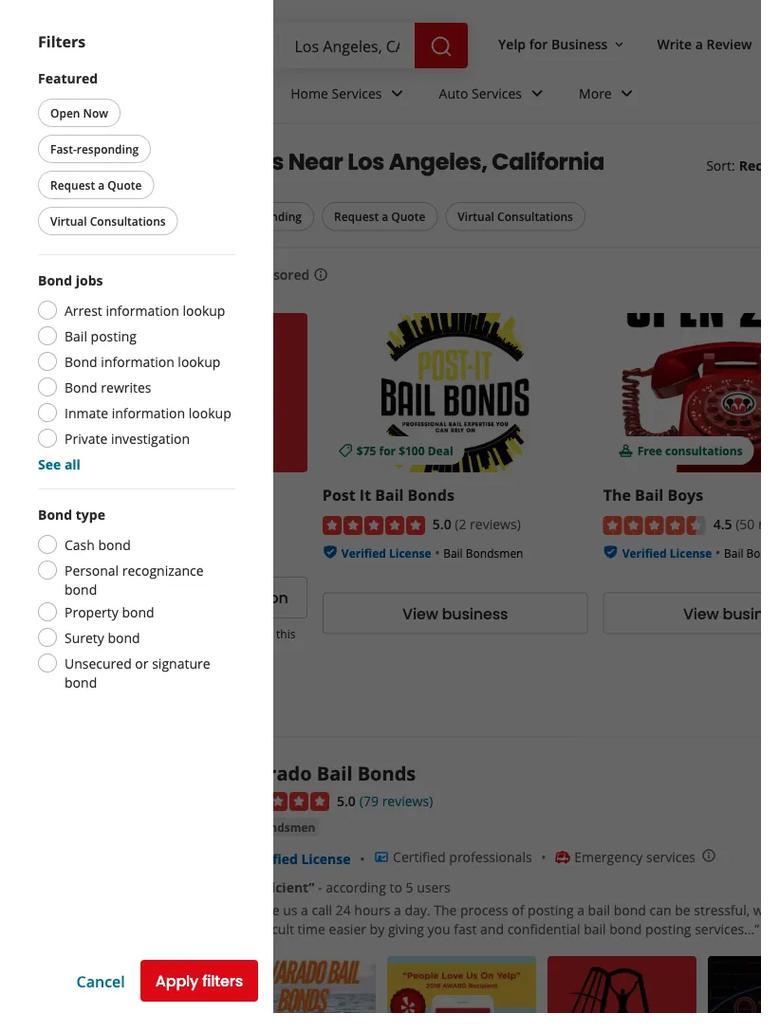 Task type: locate. For each thing, give the bounding box(es) containing it.
1 16 verified v2 image from the left
[[42, 545, 57, 560]]

alvarado bail bonds link up 5.0 link
[[227, 761, 416, 787]]

5 star rating image up bail bondsmen link
[[227, 793, 329, 812]]

bond down unsecured
[[65, 674, 97, 692]]

request a quote
[[50, 177, 142, 193], [334, 209, 426, 225]]

unsecured or signature bond
[[65, 655, 210, 692]]

quote inside the featured group
[[108, 177, 142, 193]]

$100 right $75
[[399, 442, 425, 458]]

16 verified v2 image left cash
[[42, 545, 57, 560]]

fast- inside the featured group
[[50, 141, 77, 157]]

0 vertical spatial request a quote
[[50, 177, 142, 193]]

quote
[[108, 177, 142, 193], [391, 209, 426, 225]]

deal down "inmate information lookup"
[[147, 442, 172, 458]]

business
[[442, 603, 508, 624], [151, 642, 198, 657]]

1 horizontal spatial fast-responding button
[[201, 202, 314, 231]]

1 vertical spatial option group
[[38, 505, 235, 692]]

for inside $40 for $100 deal link
[[98, 442, 115, 458]]

1 horizontal spatial fast-
[[213, 209, 240, 225]]

0 horizontal spatial fast-
[[50, 141, 77, 157]]

fast-responding up the all
[[50, 141, 139, 157]]

2 horizontal spatial 16 verified v2 image
[[603, 545, 619, 560]]

you can request virtual consultation from this business
[[54, 626, 296, 657]]

property bond
[[65, 603, 154, 621]]

5.0 link
[[337, 790, 356, 810]]

now down "featured"
[[83, 105, 108, 121]]

request for right 'request a quote' button
[[334, 209, 379, 225]]

0 vertical spatial request a quote button
[[38, 171, 154, 199]]

(79 reviews) link
[[360, 790, 433, 810]]

see
[[38, 455, 61, 473]]

5 star rating image up cash bond
[[42, 516, 144, 535]]

now inside "filters" group
[[156, 209, 181, 225]]

bail up "efficient" in the left of the page
[[231, 820, 252, 835]]

view for view busin
[[683, 603, 719, 624]]

write
[[657, 35, 692, 53]]

a left bail
[[577, 901, 585, 919]]

posting right of
[[528, 901, 574, 919]]

consultations down california
[[497, 209, 573, 225]]

1 option group from the top
[[38, 271, 235, 474]]

the
[[603, 485, 631, 505], [434, 901, 457, 919]]

16 verified v2 image down post
[[323, 545, 338, 560]]

license down post it bail bonds link
[[389, 545, 432, 560]]

for for $40 for $100 deal
[[98, 442, 115, 458]]

1 horizontal spatial open
[[123, 209, 153, 225]]

open now button down best
[[111, 202, 193, 231]]

24 chevron down v2 image right more
[[616, 82, 639, 105]]

bail bondsmen
[[443, 545, 524, 560], [231, 820, 316, 835]]

1 $100 from the left
[[118, 442, 144, 458]]

0 vertical spatial open now button
[[38, 99, 121, 127]]

for inside $75 for $100 deal link
[[379, 442, 396, 458]]

0 horizontal spatial virtual consultations
[[50, 213, 166, 229]]

services
[[332, 84, 382, 102], [472, 84, 522, 102]]

1 horizontal spatial virtual
[[139, 587, 188, 608]]

consultations inside the featured group
[[90, 213, 166, 229]]

alvarado for left the alvarado bail bonds "link"
[[42, 485, 110, 505]]

now down best
[[156, 209, 181, 225]]

-
[[318, 879, 322, 897]]

0 horizontal spatial 5.0
[[337, 792, 356, 810]]

bondsmen up "efficient" in the left of the page
[[255, 820, 316, 835]]

cash bond
[[65, 536, 131, 554]]

2 24 chevron down v2 image from the left
[[616, 82, 639, 105]]

0 horizontal spatial virtual consultations button
[[38, 207, 178, 235]]

a right us
[[301, 901, 308, 919]]

0 horizontal spatial reviews)
[[382, 792, 433, 810]]

1 horizontal spatial quote
[[391, 209, 426, 225]]

view
[[403, 603, 438, 624], [683, 603, 719, 624]]

0 horizontal spatial view
[[403, 603, 438, 624]]

"give
[[248, 901, 280, 919]]

bond for bond jobs
[[38, 271, 72, 289]]

1 vertical spatial bondsmen
[[255, 820, 316, 835]]

0 vertical spatial sponsored
[[241, 266, 310, 284]]

verified license up "personal"
[[61, 545, 151, 560]]

license up -
[[301, 850, 351, 868]]

cash
[[65, 536, 95, 554]]

1 vertical spatial 5.0
[[337, 792, 356, 810]]

sponsored left 16 info v2 icon
[[241, 266, 310, 284]]

deal for post it bail bonds
[[428, 442, 453, 458]]

request a quote for right 'request a quote' button
[[334, 209, 426, 225]]

virtual consultations button down california
[[446, 202, 586, 231]]

quote inside "filters" group
[[391, 209, 426, 225]]

1 horizontal spatial posting
[[528, 901, 574, 919]]

can down property
[[77, 626, 95, 642]]

fast-responding for fast-responding button to the right
[[213, 209, 302, 225]]

fast-responding button up the all
[[38, 135, 151, 163]]

view for view business
[[403, 603, 438, 624]]

consultations for rightmost virtual consultations button
[[497, 209, 573, 225]]

bond right bail
[[614, 901, 646, 919]]

0 vertical spatial reviews)
[[470, 514, 521, 532]]

virtual consultations
[[458, 209, 573, 225], [50, 213, 166, 229]]

quote down angeles,
[[391, 209, 426, 225]]

quote right 10
[[108, 177, 142, 193]]

open inside the featured group
[[50, 105, 80, 121]]

0 horizontal spatial now
[[83, 105, 108, 121]]

request down los
[[334, 209, 379, 225]]

0 vertical spatial option group
[[38, 271, 235, 474]]

1 horizontal spatial alvarado
[[227, 761, 312, 787]]

can left be
[[650, 901, 672, 919]]

0 vertical spatial fast-responding
[[50, 141, 139, 157]]

alvarado bail bonds link up type
[[42, 485, 193, 505]]

lookup up "inmate information lookup"
[[178, 353, 221, 371]]

bail bondsmen inside button
[[231, 820, 316, 835]]

special offers for you
[[38, 261, 234, 288]]

open now button
[[38, 99, 121, 127], [111, 202, 193, 231]]

1 vertical spatial responding
[[240, 209, 302, 225]]

5.0 left (79
[[337, 792, 356, 810]]

2 deal from the left
[[428, 442, 453, 458]]

virtual down recognizance
[[139, 587, 188, 608]]

bail inside 'bail bondsmen' button
[[231, 820, 252, 835]]

2 horizontal spatial virtual
[[458, 209, 495, 225]]

1 horizontal spatial responding
[[240, 209, 302, 225]]

lookup down you
[[183, 301, 225, 319]]

1 horizontal spatial 24 chevron down v2 image
[[616, 82, 639, 105]]

more
[[579, 84, 612, 102]]

bond left type
[[38, 505, 72, 524]]

0 vertical spatial business
[[442, 603, 508, 624]]

open for open now button in the featured group
[[50, 105, 80, 121]]

responding inside "filters" group
[[240, 209, 302, 225]]

the down users
[[434, 901, 457, 919]]

option group containing bond jobs
[[38, 271, 235, 474]]

responding down near
[[240, 209, 302, 225]]

request for 'request a quote' button to the top
[[50, 177, 95, 193]]

lookup up investigation
[[189, 404, 231, 422]]

posting inside option group
[[91, 327, 137, 345]]

16 verified v2 image
[[42, 545, 57, 560], [323, 545, 338, 560], [603, 545, 619, 560]]

california
[[492, 146, 605, 178]]

1 vertical spatial fast-responding
[[213, 209, 302, 225]]

lookup for bond information lookup
[[178, 353, 221, 371]]

sponsored down unsecured
[[38, 692, 120, 713]]

recognizance
[[122, 561, 204, 580]]

bond down bail posting
[[65, 353, 97, 371]]

bond
[[98, 536, 131, 554], [65, 580, 97, 599], [122, 603, 154, 621], [108, 629, 140, 647], [65, 674, 97, 692], [614, 901, 646, 919]]

None search field
[[144, 23, 472, 68]]

$100 for bonds
[[118, 442, 144, 458]]

special
[[38, 261, 107, 288]]

0 vertical spatial alvarado bail bonds
[[42, 485, 193, 505]]

bond up request
[[122, 603, 154, 621]]

business inside you can request virtual consultation from this business
[[151, 642, 198, 657]]

2 16 verified v2 image from the left
[[323, 545, 338, 560]]

bail up 5.0 link
[[317, 761, 353, 787]]

24 chevron down v2 image inside more link
[[616, 82, 639, 105]]

a left best
[[98, 177, 105, 193]]

verified up "personal"
[[61, 545, 105, 560]]

quote for 'request a quote' button to the top
[[108, 177, 142, 193]]

0 horizontal spatial open now
[[50, 105, 108, 121]]

16 chevron down v2 image
[[612, 37, 627, 52]]

request up all button
[[50, 177, 95, 193]]

bail down (2
[[443, 545, 463, 560]]

1 24 chevron down v2 image from the left
[[526, 82, 549, 105]]

bail down arrest
[[65, 327, 87, 345]]

request inside the featured group
[[50, 177, 95, 193]]

option group
[[38, 271, 235, 474], [38, 505, 235, 692]]

verified license down 4.5 star rating image
[[622, 545, 712, 560]]

1 services from the left
[[332, 84, 382, 102]]

5.0
[[433, 514, 452, 532], [337, 792, 356, 810]]

verified license button
[[61, 543, 151, 561], [342, 543, 432, 561], [622, 543, 712, 561], [246, 850, 351, 868]]

0 horizontal spatial request a quote
[[50, 177, 142, 193]]

24 chevron down v2 image
[[526, 82, 549, 105], [616, 82, 639, 105]]

for inside yelp for business button
[[529, 35, 548, 53]]

0 horizontal spatial services
[[332, 84, 382, 102]]

services
[[646, 848, 696, 866]]

0 vertical spatial quote
[[108, 177, 142, 193]]

for for yelp for business
[[529, 35, 548, 53]]

1 vertical spatial alvarado bail bonds
[[227, 761, 416, 787]]

verified license
[[61, 545, 151, 560], [342, 545, 432, 560], [622, 545, 712, 560], [246, 850, 351, 868]]

24 chevron down v2 image for auto services
[[526, 82, 549, 105]]

1 horizontal spatial deal
[[428, 442, 453, 458]]

3 16 verified v2 image from the left
[[603, 545, 619, 560]]

request a quote inside the featured group
[[50, 177, 142, 193]]

0 vertical spatial 5.0
[[433, 514, 452, 532]]

view inside 'link'
[[683, 603, 719, 624]]

0 vertical spatial fast-
[[50, 141, 77, 157]]

bond down property bond
[[108, 629, 140, 647]]

request inside "filters" group
[[334, 209, 379, 225]]

1 vertical spatial sponsored
[[38, 692, 120, 713]]

information down "offers"
[[106, 301, 179, 319]]

alvarado for the right the alvarado bail bonds "link"
[[227, 761, 312, 787]]

1 horizontal spatial alvarado bail bonds
[[227, 761, 416, 787]]

1 vertical spatial request
[[334, 209, 379, 225]]

fast-responding
[[50, 141, 139, 157], [213, 209, 302, 225]]

2 vertical spatial information
[[112, 404, 185, 422]]

bondsmen inside button
[[255, 820, 316, 835]]

for right yelp
[[529, 35, 548, 53]]

deal for alvarado bail bonds
[[147, 442, 172, 458]]

1 vertical spatial lookup
[[178, 353, 221, 371]]

virtual up the special
[[50, 213, 87, 229]]

16 verified v2 image down 4.5 star rating image
[[603, 545, 619, 560]]

bail left bon
[[724, 545, 744, 560]]

0 horizontal spatial alvarado
[[42, 485, 110, 505]]

fast- left 10
[[50, 141, 77, 157]]

$40 for $100 deal link
[[42, 313, 307, 472]]

fast-responding inside the featured group
[[50, 141, 139, 157]]

request a quote inside "filters" group
[[334, 209, 426, 225]]

1 vertical spatial fast-
[[213, 209, 240, 225]]

request a virtual consultation
[[61, 587, 288, 608]]

0 horizontal spatial virtual
[[50, 213, 87, 229]]

bail
[[166, 146, 208, 178], [65, 327, 87, 345], [114, 485, 142, 505], [375, 485, 404, 505], [635, 485, 664, 505], [443, 545, 463, 560], [724, 545, 744, 560], [317, 761, 353, 787], [231, 820, 252, 835]]

2 services from the left
[[472, 84, 522, 102]]

services for auto services
[[472, 84, 522, 102]]

0 horizontal spatial bail bondsmen
[[231, 820, 316, 835]]

virtual inside "filters" group
[[458, 209, 495, 225]]

auto services link
[[424, 68, 564, 123]]

2 view from the left
[[683, 603, 719, 624]]

1 horizontal spatial virtual consultations
[[458, 209, 573, 225]]

virtual consultations button down 10
[[38, 207, 178, 235]]

1 vertical spatial reviews)
[[382, 792, 433, 810]]

business right "or"
[[151, 642, 198, 657]]

"efficient" - according to 5 users
[[248, 879, 451, 897]]

responding inside the featured group
[[77, 141, 139, 157]]

verified up "efficient" in the left of the page
[[246, 850, 298, 868]]

fast-responding for leftmost fast-responding button
[[50, 141, 139, 157]]

certified professionals
[[393, 848, 532, 866]]

services left 24 chevron down v2 icon
[[332, 84, 382, 102]]

$75
[[357, 442, 376, 458]]

certified
[[393, 848, 446, 866]]

open down "featured"
[[50, 105, 80, 121]]

16 info v2 image
[[313, 267, 329, 283]]

responding up the all
[[77, 141, 139, 157]]

inmate information lookup
[[65, 404, 231, 422]]

free
[[638, 442, 662, 458]]

1 vertical spatial alvarado
[[227, 761, 312, 787]]

16 deal v2 image
[[338, 443, 353, 458]]

16 verified v2 image for view business
[[323, 545, 338, 560]]

verified down it
[[342, 545, 386, 560]]

16 filter v2 image
[[54, 210, 69, 225]]

bond
[[38, 271, 72, 289], [65, 353, 97, 371], [65, 378, 97, 396], [38, 505, 72, 524]]

request down "personal"
[[61, 587, 122, 608]]

open now button down "featured"
[[38, 99, 121, 127]]

now inside the featured group
[[83, 105, 108, 121]]

posting inside "give us a call 24 hours a day. the process of posting a bail bond can be stressful, w
[[528, 901, 574, 919]]

1 horizontal spatial services
[[472, 84, 522, 102]]

alvarado up the bond type
[[42, 485, 110, 505]]

request a quote button down los
[[322, 202, 438, 231]]

0 horizontal spatial request a quote button
[[38, 171, 154, 199]]

information up investigation
[[112, 404, 185, 422]]

2 option group from the top
[[38, 505, 235, 692]]

r
[[758, 514, 761, 532]]

1 vertical spatial can
[[650, 901, 672, 919]]

1 vertical spatial open now
[[123, 209, 181, 225]]

0 vertical spatial open now
[[50, 105, 108, 121]]

now
[[83, 105, 108, 121], [156, 209, 181, 225]]

5 star rating image
[[42, 516, 144, 535], [323, 516, 425, 535], [227, 793, 329, 812]]

license up the personal recognizance bond
[[108, 545, 151, 560]]

0 vertical spatial alvarado
[[42, 485, 110, 505]]

a down los
[[382, 209, 388, 225]]

license for verified license button under post it bail bonds
[[389, 545, 432, 560]]

virtual consultations button
[[446, 202, 586, 231], [38, 207, 178, 235]]

of
[[512, 901, 524, 919]]

1 vertical spatial bail bondsmen
[[231, 820, 316, 835]]

0 horizontal spatial 16 verified v2 image
[[42, 545, 57, 560]]

1 vertical spatial alvarado bail bonds link
[[227, 761, 416, 787]]

1 horizontal spatial view
[[683, 603, 719, 624]]

0 vertical spatial bondsmen
[[466, 545, 524, 560]]

business categories element
[[144, 68, 761, 123]]

$100
[[118, 442, 144, 458], [399, 442, 425, 458]]

cancel button
[[77, 971, 125, 992]]

0 horizontal spatial the
[[434, 901, 457, 919]]

business down 5.0 (2 reviews)
[[442, 603, 508, 624]]

license
[[108, 545, 151, 560], [389, 545, 432, 560], [670, 545, 712, 560], [301, 850, 351, 868]]

2 $100 from the left
[[399, 442, 425, 458]]

open right the all
[[123, 209, 153, 225]]

quote for right 'request a quote' button
[[391, 209, 426, 225]]

1 horizontal spatial open now
[[123, 209, 181, 225]]

review
[[707, 35, 752, 53]]

0 vertical spatial lookup
[[183, 301, 225, 319]]

1 vertical spatial fast-responding button
[[201, 202, 314, 231]]

license for verified license button over "personal"
[[108, 545, 151, 560]]

0 horizontal spatial alvarado bail bonds link
[[42, 485, 193, 505]]

virtual
[[458, 209, 495, 225], [50, 213, 87, 229], [139, 587, 188, 608]]

personal recognizance bond
[[65, 561, 204, 599]]

alvarado up 'bail bondsmen' button
[[227, 761, 312, 787]]

can inside "give us a call 24 hours a day. the process of posting a bail bond can be stressful, w
[[650, 901, 672, 919]]

open now inside the featured group
[[50, 105, 108, 121]]

2 vertical spatial lookup
[[189, 404, 231, 422]]

virtual inside button
[[139, 587, 188, 608]]

open now down best
[[123, 209, 181, 225]]

a inside "filters" group
[[382, 209, 388, 225]]

bond up inmate
[[65, 378, 97, 396]]

1 horizontal spatial virtual consultations button
[[446, 202, 586, 231]]

16 verified v2 image for view busin
[[603, 545, 619, 560]]

0 vertical spatial request
[[50, 177, 95, 193]]

1 vertical spatial request a quote
[[334, 209, 426, 225]]

0 horizontal spatial $100
[[118, 442, 144, 458]]

surety bond
[[65, 629, 140, 647]]

sponsored
[[241, 266, 310, 284], [38, 692, 120, 713]]

open now inside "filters" group
[[123, 209, 181, 225]]

1 vertical spatial open
[[123, 209, 153, 225]]

consultations up the special offers for you
[[90, 213, 166, 229]]

$100 down "inmate information lookup"
[[118, 442, 144, 458]]

0 vertical spatial alvarado bail bonds link
[[42, 485, 193, 505]]

virtual consultations inside the featured group
[[50, 213, 166, 229]]

request a virtual consultation button
[[42, 577, 307, 618]]

0 vertical spatial posting
[[91, 327, 137, 345]]

boys
[[668, 485, 704, 505]]

1 view from the left
[[403, 603, 438, 624]]

0 horizontal spatial business
[[151, 642, 198, 657]]

0 horizontal spatial fast-responding
[[50, 141, 139, 157]]

24 chevron down v2 image inside auto services link
[[526, 82, 549, 105]]

see all button
[[38, 455, 81, 473]]

license for verified license button above "efficient" in the left of the page
[[301, 850, 351, 868]]

a
[[696, 35, 703, 53], [98, 177, 105, 193], [382, 209, 388, 225], [126, 587, 136, 608], [301, 901, 308, 919], [394, 901, 401, 919], [577, 901, 585, 919]]

the down 16 free consultations v2 image
[[603, 485, 631, 505]]

bail bondsmen up "efficient" in the left of the page
[[231, 820, 316, 835]]

0 vertical spatial fast-responding button
[[38, 135, 151, 163]]

lookup for arrest information lookup
[[183, 301, 225, 319]]

virtual inside the featured group
[[50, 213, 87, 229]]

information for inmate
[[112, 404, 185, 422]]

fast-responding button up you
[[201, 202, 314, 231]]

0 vertical spatial information
[[106, 301, 179, 319]]

info icon image
[[702, 849, 717, 864], [702, 849, 717, 864]]

0 horizontal spatial quote
[[108, 177, 142, 193]]

fast- inside "filters" group
[[213, 209, 240, 225]]

0 vertical spatial bail bondsmen
[[443, 545, 524, 560]]

1 horizontal spatial 5.0
[[433, 514, 452, 532]]

responding
[[77, 141, 139, 157], [240, 209, 302, 225]]

"efficient"
[[248, 879, 315, 897]]

0 horizontal spatial alvarado bail bonds
[[42, 485, 193, 505]]

request a quote button up the all
[[38, 171, 154, 199]]

yelp for business button
[[491, 27, 635, 61]]

verified
[[61, 545, 105, 560], [342, 545, 386, 560], [622, 545, 667, 560], [246, 850, 298, 868]]

open inside "filters" group
[[123, 209, 153, 225]]

1 vertical spatial business
[[151, 642, 198, 657]]

request a quote for 'request a quote' button to the top
[[50, 177, 142, 193]]

1 vertical spatial open now button
[[111, 202, 193, 231]]

0 vertical spatial can
[[77, 626, 95, 642]]

consultations inside "filters" group
[[497, 209, 573, 225]]

1 horizontal spatial request a quote button
[[322, 202, 438, 231]]

0 horizontal spatial posting
[[91, 327, 137, 345]]

1 horizontal spatial consultations
[[497, 209, 573, 225]]

now for open now button in the featured group
[[83, 105, 108, 121]]

5.0 left (2
[[433, 514, 452, 532]]

verified license button up "efficient" in the left of the page
[[246, 850, 351, 868]]

1 horizontal spatial 16 verified v2 image
[[323, 545, 338, 560]]

0 horizontal spatial bondsmen
[[255, 820, 316, 835]]

0 vertical spatial responding
[[77, 141, 139, 157]]

1 vertical spatial information
[[101, 353, 174, 371]]

consultation
[[179, 626, 244, 642]]

for right $40
[[98, 442, 115, 458]]

license down 4.5 star rating image
[[670, 545, 712, 560]]

for right $75
[[379, 442, 396, 458]]

16 certified professionals v2 image
[[374, 850, 389, 865]]

a left day.
[[394, 901, 401, 919]]

virtual consultations down california
[[458, 209, 573, 225]]

fast-responding inside "filters" group
[[213, 209, 302, 225]]

busin
[[723, 603, 761, 624]]

alvarado bail bonds
[[42, 485, 193, 505], [227, 761, 416, 787]]

request a quote up the all
[[50, 177, 142, 193]]

1 deal from the left
[[147, 442, 172, 458]]

0 horizontal spatial 24 chevron down v2 image
[[526, 82, 549, 105]]

bail bondsmen link
[[227, 818, 319, 837]]

bond for bond type
[[38, 505, 72, 524]]



Task type: describe. For each thing, give the bounding box(es) containing it.
hours
[[354, 901, 390, 919]]

consultations
[[665, 442, 743, 458]]

request
[[98, 626, 139, 642]]

alvarado bail bonds for the right the alvarado bail bonds "link"
[[227, 761, 416, 787]]

bond information lookup
[[65, 353, 221, 371]]

according
[[326, 879, 386, 897]]

featured group
[[34, 68, 235, 239]]

can inside you can request virtual consultation from this business
[[77, 626, 95, 642]]

5.0 (2 reviews)
[[433, 514, 521, 532]]

business
[[552, 35, 608, 53]]

property
[[65, 603, 118, 621]]

open now button inside "filters" group
[[111, 202, 193, 231]]

bon
[[747, 545, 761, 560]]

stressful,
[[694, 901, 750, 919]]

for for $75 for $100 deal
[[379, 442, 396, 458]]

verified license down post it bail bonds
[[342, 545, 432, 560]]

us
[[283, 901, 298, 919]]

surety
[[65, 629, 104, 647]]

bonds down $75 for $100 deal
[[408, 485, 455, 505]]

yelp
[[498, 35, 526, 53]]

open now for open now button in the featured group
[[50, 105, 108, 121]]

users
[[417, 879, 451, 897]]

5.0 for 5.0 (2 reviews)
[[433, 514, 452, 532]]

sponsored for sponsored results
[[38, 692, 120, 713]]

or
[[135, 655, 149, 673]]

home services link
[[276, 68, 424, 123]]

24 chevron down v2 image
[[386, 82, 409, 105]]

bail down $40 for $100 deal
[[114, 485, 142, 505]]

home
[[291, 84, 328, 102]]

a right write
[[696, 35, 703, 53]]

$100 for bail
[[399, 442, 425, 458]]

$40
[[76, 442, 95, 458]]

see all
[[38, 455, 81, 473]]

open now for open now button in the "filters" group
[[123, 209, 181, 225]]

bond up "personal"
[[98, 536, 131, 554]]

the inside "give us a call 24 hours a day. the process of posting a bail bond can be stressful, w
[[434, 901, 457, 919]]

it
[[360, 485, 371, 505]]

be
[[675, 901, 691, 919]]

4.5
[[714, 514, 732, 532]]

option group containing bond type
[[38, 505, 235, 692]]

los
[[348, 146, 385, 178]]

information for arrest
[[106, 301, 179, 319]]

bail right it
[[375, 485, 404, 505]]

24
[[336, 901, 351, 919]]

view business
[[403, 603, 508, 624]]

bail
[[588, 901, 610, 919]]

verified license button down 4.5 star rating image
[[622, 543, 712, 561]]

24 chevron down v2 image for more
[[616, 82, 639, 105]]

bond inside unsecured or signature bond
[[65, 674, 97, 692]]

bond for bond information lookup
[[65, 353, 97, 371]]

open for open now button in the "filters" group
[[123, 209, 153, 225]]

investigation
[[111, 430, 190, 448]]

open now button inside the featured group
[[38, 99, 121, 127]]

(79
[[360, 792, 379, 810]]

5.0 for 5.0
[[337, 792, 356, 810]]

arrest information lookup
[[65, 301, 225, 319]]

private investigation
[[65, 430, 190, 448]]

alvarado bail bonds for left the alvarado bail bonds "link"
[[42, 485, 193, 505]]

bond for bond rewrites
[[65, 378, 97, 396]]

near
[[288, 146, 343, 178]]

type
[[76, 505, 105, 524]]

offers
[[111, 261, 165, 288]]

write a review
[[657, 35, 752, 53]]

bail inside option group
[[65, 327, 87, 345]]

a inside group
[[98, 177, 105, 193]]

all
[[64, 455, 81, 473]]

for left you
[[168, 261, 194, 288]]

bond inside the personal recognizance bond
[[65, 580, 97, 599]]

view business link
[[323, 592, 588, 634]]

emergency
[[574, 848, 643, 866]]

bond inside "give us a call 24 hours a day. the process of posting a bail bond can be stressful, w
[[614, 901, 646, 919]]

16 deal v2 image
[[57, 443, 72, 458]]

auto services
[[439, 84, 522, 102]]

verified down 4.5 star rating image
[[622, 545, 667, 560]]

verified license button down post it bail bonds
[[342, 543, 432, 561]]

4.5 (50 r
[[714, 514, 761, 532]]

1 horizontal spatial alvarado bail bonds link
[[227, 761, 416, 787]]

"give us a call 24 hours a day. the process of posting a bail bond can be stressful, w
[[248, 901, 761, 938]]

virtual consultations inside "filters" group
[[458, 209, 573, 225]]

a up request
[[126, 587, 136, 608]]

bonds left near
[[213, 146, 284, 178]]

(79 reviews)
[[360, 792, 433, 810]]

best
[[112, 146, 161, 178]]

consultations for leftmost virtual consultations button
[[90, 213, 166, 229]]

1 horizontal spatial business
[[442, 603, 508, 624]]

bail bon
[[724, 545, 761, 560]]

information for bond
[[101, 353, 174, 371]]

filters
[[202, 971, 243, 992]]

you
[[54, 626, 74, 642]]

1 horizontal spatial the
[[603, 485, 631, 505]]

post it bail bonds link
[[323, 485, 455, 505]]

$75 for $100 deal link
[[323, 313, 588, 472]]

0 horizontal spatial fast-responding button
[[38, 135, 151, 163]]

bond rewrites
[[65, 378, 151, 396]]

apply filters
[[155, 971, 243, 992]]

4.5 star rating image
[[603, 516, 706, 535]]

all button
[[42, 202, 103, 232]]

bonds down investigation
[[146, 485, 193, 505]]

bail right best
[[166, 146, 208, 178]]

cancel
[[77, 971, 125, 992]]

more link
[[564, 68, 654, 123]]

16 free consultations v2 image
[[619, 443, 634, 458]]

bail bondsmen button
[[227, 818, 319, 837]]

request for request a virtual consultation button on the bottom left of the page
[[61, 587, 122, 608]]

post it bail bonds
[[323, 485, 455, 505]]

view busin link
[[603, 592, 761, 634]]

professionals
[[449, 848, 532, 866]]

verified license button up "personal"
[[61, 543, 151, 561]]

license for verified license button below 4.5 star rating image
[[670, 545, 712, 560]]

w
[[754, 901, 761, 919]]

post
[[323, 485, 356, 505]]

sponsored results
[[38, 692, 179, 713]]

1 horizontal spatial bail bondsmen
[[443, 545, 524, 560]]

services for home services
[[332, 84, 382, 102]]

bonds up the (79 reviews) link
[[358, 761, 416, 787]]

virtual
[[142, 626, 176, 642]]

home services
[[291, 84, 382, 102]]

free consultations link
[[603, 313, 761, 472]]

sponsored for sponsored
[[241, 266, 310, 284]]

bail up 4.5 star rating image
[[635, 485, 664, 505]]

emergency services
[[574, 848, 696, 866]]

5
[[406, 879, 413, 897]]

the bail boys
[[603, 485, 704, 505]]

5 star rating image down it
[[323, 516, 425, 535]]

write a review link
[[650, 27, 760, 61]]

free consultations
[[638, 442, 743, 458]]

angeles,
[[389, 146, 488, 178]]

process
[[460, 901, 508, 919]]

$40 for $100 deal
[[76, 442, 172, 458]]

(2
[[455, 514, 467, 532]]

1 horizontal spatial reviews)
[[470, 514, 521, 532]]

signature
[[152, 655, 210, 673]]

(50
[[736, 514, 755, 532]]

bail posting
[[65, 327, 137, 345]]

unsecured
[[65, 655, 132, 673]]

apply
[[155, 971, 199, 992]]

10
[[85, 146, 107, 178]]

you
[[198, 261, 234, 288]]

featured
[[38, 69, 98, 87]]

filters group
[[38, 202, 589, 232]]

16 emergency services v2 image
[[555, 850, 571, 865]]

verified license up "efficient" in the left of the page
[[246, 850, 351, 868]]

lookup for inmate information lookup
[[189, 404, 231, 422]]

search image
[[430, 35, 453, 58]]

day.
[[405, 901, 431, 919]]

auto
[[439, 84, 468, 102]]

results
[[123, 692, 179, 713]]

now for open now button in the "filters" group
[[156, 209, 181, 225]]



Task type: vqa. For each thing, say whether or not it's contained in the screenshot.
1 16 speech v2 icon
no



